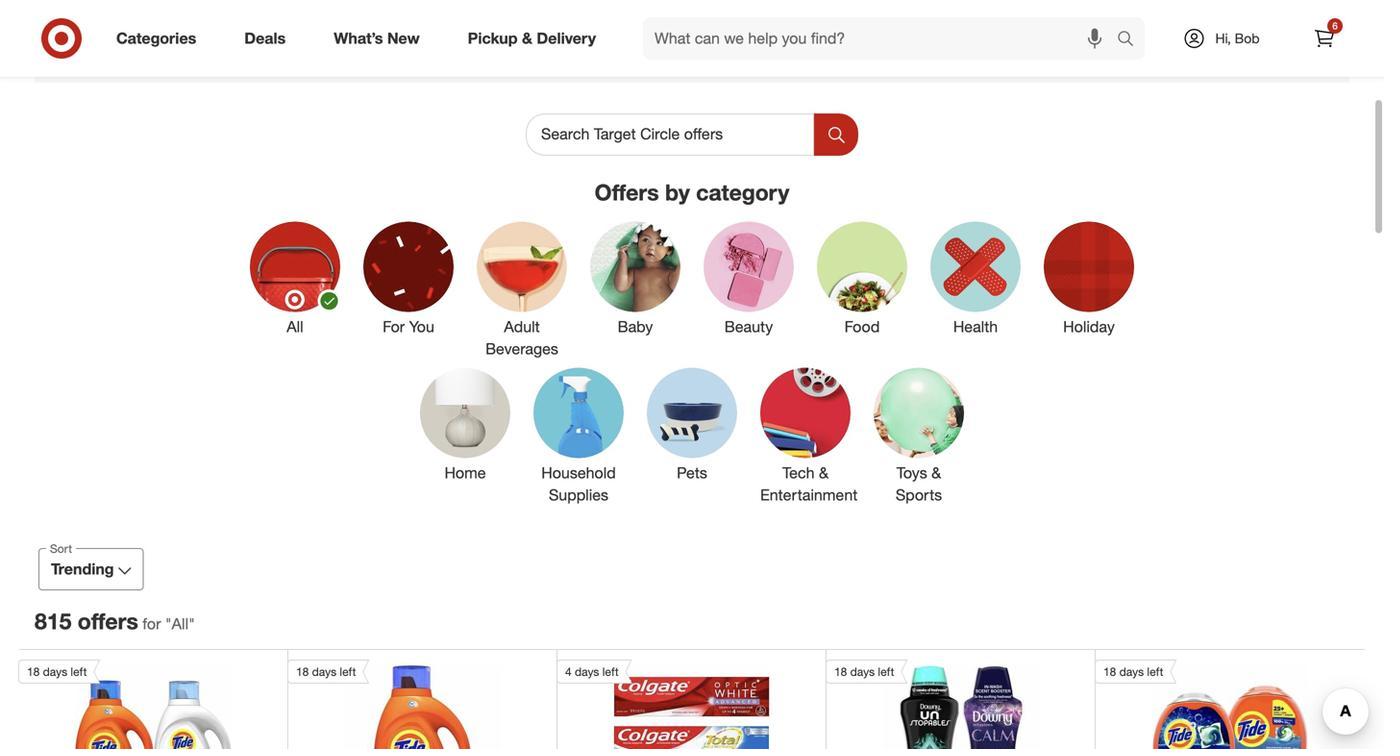 Task type: describe. For each thing, give the bounding box(es) containing it.
for you button
[[364, 222, 454, 360]]

by
[[665, 179, 690, 206]]

what's
[[334, 29, 383, 48]]

all inside button
[[287, 318, 304, 336]]

18 for 3rd 18 days left button from the right
[[296, 664, 309, 679]]

4 save offer button from the left
[[996, 25, 1262, 56]]

days for 3rd 18 days left button from the right
[[312, 664, 337, 679]]

baby
[[618, 318, 653, 336]]

what's new
[[334, 29, 420, 48]]

hi,
[[1216, 30, 1232, 47]]

categories link
[[100, 17, 220, 60]]

18 for 3rd 18 days left button
[[835, 664, 848, 679]]

for
[[383, 318, 405, 336]]

deals link
[[228, 17, 310, 60]]

expires dec 13
[[1300, 2, 1379, 16]]

adult
[[504, 318, 540, 336]]

bob
[[1235, 30, 1260, 47]]

all inside the 815 offer s for " all "
[[172, 615, 189, 633]]

hi, bob
[[1216, 30, 1260, 47]]

entertainment
[[761, 485, 858, 504]]

4 days left
[[565, 664, 619, 679]]

days for 4th 18 days left button from left
[[1120, 664, 1145, 679]]

trending
[[51, 560, 114, 579]]

13
[[1366, 2, 1379, 16]]

save offer for third save offer button from right
[[503, 33, 558, 48]]

18 days left for 3rd 18 days left button from the right
[[296, 664, 356, 679]]

offers by category
[[595, 179, 790, 206]]

18 days left for 3rd 18 days left button
[[835, 664, 895, 679]]

category
[[696, 179, 790, 206]]

left for 4th 18 days left button from left
[[1148, 664, 1164, 679]]

for
[[143, 615, 161, 633]]

& for tech
[[819, 463, 829, 482]]

holiday
[[1064, 318, 1115, 336]]

2 18 days left button from the left
[[288, 660, 501, 749]]

offers
[[595, 179, 659, 206]]

household supplies button
[[534, 368, 624, 506]]

4 18 days left button from the left
[[1095, 660, 1309, 749]]

save offer for third save offer button from left
[[807, 33, 862, 48]]

you
[[409, 318, 435, 336]]

& for pickup
[[522, 29, 533, 48]]

save offer for fourth save offer button from right
[[199, 33, 255, 48]]

pickup & delivery
[[468, 29, 596, 48]]

trending button
[[38, 548, 144, 591]]

4
[[565, 664, 572, 679]]

1 save offer button from the left
[[85, 25, 350, 56]]

days for fourth 18 days left button from the right
[[43, 664, 67, 679]]

toys
[[897, 463, 928, 482]]

health
[[954, 318, 998, 336]]

3 save offer button from the left
[[692, 25, 958, 56]]

beauty
[[725, 318, 773, 336]]

adult beverages
[[486, 318, 559, 358]]



Task type: locate. For each thing, give the bounding box(es) containing it.
1 save from the left
[[199, 33, 226, 48]]

2 save from the left
[[503, 33, 530, 48]]

left for fourth 18 days left button from the right
[[71, 664, 87, 679]]

for you
[[383, 318, 435, 336]]

tech
[[783, 463, 815, 482]]

categories
[[116, 29, 196, 48]]

2 18 from the left
[[296, 664, 309, 679]]

1 left from the left
[[71, 664, 87, 679]]

4 save offer from the left
[[1111, 33, 1166, 48]]

all button
[[250, 222, 341, 360]]

toys & sports button
[[874, 368, 965, 506]]

3 18 from the left
[[835, 664, 848, 679]]

health button
[[931, 222, 1021, 360]]

holiday button
[[1044, 222, 1135, 360]]

toys & sports
[[896, 463, 943, 504]]

3 days from the left
[[575, 664, 600, 679]]

days for 4 days left button
[[575, 664, 600, 679]]

What can we help you find? suggestions appear below search field
[[643, 17, 1122, 60]]

1 save offer from the left
[[199, 33, 255, 48]]

food
[[845, 318, 880, 336]]

s
[[126, 608, 138, 635]]

household supplies
[[542, 463, 616, 504]]

4 left from the left
[[878, 664, 895, 679]]

baby button
[[590, 222, 681, 360]]

6
[[1333, 20, 1338, 32]]

815
[[35, 608, 72, 635]]

3 save from the left
[[807, 33, 834, 48]]

0 horizontal spatial all
[[172, 615, 189, 633]]

3 18 days left from the left
[[835, 664, 895, 679]]

left
[[71, 664, 87, 679], [340, 664, 356, 679], [603, 664, 619, 679], [878, 664, 895, 679], [1148, 664, 1164, 679]]

18 days left for fourth 18 days left button from the right
[[27, 664, 87, 679]]

what's new link
[[318, 17, 444, 60]]

save
[[199, 33, 226, 48], [503, 33, 530, 48], [807, 33, 834, 48], [1111, 33, 1138, 48]]

delivery
[[537, 29, 596, 48]]

1 18 days left button from the left
[[18, 660, 231, 749]]

search
[[1109, 31, 1155, 50]]

0 horizontal spatial "
[[165, 615, 172, 633]]

4 18 from the left
[[1104, 664, 1117, 679]]

1 horizontal spatial "
[[189, 615, 195, 633]]

left inside 4 days left button
[[603, 664, 619, 679]]

2 save offer from the left
[[503, 33, 558, 48]]

"
[[165, 615, 172, 633], [189, 615, 195, 633]]

18 days left for 4th 18 days left button from left
[[1104, 664, 1164, 679]]

&
[[522, 29, 533, 48], [819, 463, 829, 482], [932, 463, 942, 482]]

5 left from the left
[[1148, 664, 1164, 679]]

pets
[[677, 463, 708, 482]]

left for 3rd 18 days left button from the right
[[340, 664, 356, 679]]

1 horizontal spatial &
[[819, 463, 829, 482]]

2 18 days left from the left
[[296, 664, 356, 679]]

days
[[43, 664, 67, 679], [312, 664, 337, 679], [575, 664, 600, 679], [851, 664, 875, 679], [1120, 664, 1145, 679]]

18
[[27, 664, 40, 679], [296, 664, 309, 679], [835, 664, 848, 679], [1104, 664, 1117, 679]]

& inside toys & sports
[[932, 463, 942, 482]]

save offer for 1st save offer button from the right
[[1111, 33, 1166, 48]]

6 link
[[1304, 17, 1346, 60]]

0 horizontal spatial &
[[522, 29, 533, 48]]

4 days left button
[[557, 660, 770, 749]]

save offer
[[199, 33, 255, 48], [503, 33, 558, 48], [807, 33, 862, 48], [1111, 33, 1166, 48]]

search button
[[1109, 17, 1155, 63]]

2 " from the left
[[189, 615, 195, 633]]

3 left from the left
[[603, 664, 619, 679]]

0 vertical spatial all
[[287, 318, 304, 336]]

home button
[[420, 368, 511, 506]]

home
[[445, 463, 486, 482]]

adult beverages button
[[477, 222, 567, 360]]

2 days from the left
[[312, 664, 337, 679]]

days for 3rd 18 days left button
[[851, 664, 875, 679]]

expires
[[1300, 2, 1339, 16]]

4 save from the left
[[1111, 33, 1138, 48]]

3 save offer from the left
[[807, 33, 862, 48]]

supplies
[[549, 485, 609, 504]]

household
[[542, 463, 616, 482]]

beauty button
[[704, 222, 794, 360]]

2 save offer button from the left
[[389, 25, 654, 56]]

1 18 days left from the left
[[27, 664, 87, 679]]

4 days from the left
[[851, 664, 875, 679]]

& right the tech
[[819, 463, 829, 482]]

4 18 days left from the left
[[1104, 664, 1164, 679]]

pets button
[[647, 368, 738, 506]]

food button
[[817, 222, 908, 360]]

1 horizontal spatial all
[[287, 318, 304, 336]]

815 offer s for " all "
[[35, 608, 195, 635]]

18 for fourth 18 days left button from the right
[[27, 664, 40, 679]]

18 days left button
[[18, 660, 231, 749], [288, 660, 501, 749], [826, 660, 1039, 749], [1095, 660, 1309, 749]]

& for toys
[[932, 463, 942, 482]]

tech & entertainment
[[761, 463, 858, 504]]

3 18 days left button from the left
[[826, 660, 1039, 749]]

2 left from the left
[[340, 664, 356, 679]]

1 " from the left
[[165, 615, 172, 633]]

& right toys
[[932, 463, 942, 482]]

deals
[[244, 29, 286, 48]]

1 days from the left
[[43, 664, 67, 679]]

pickup & delivery link
[[452, 17, 620, 60]]

1 vertical spatial all
[[172, 615, 189, 633]]

& inside tech & entertainment
[[819, 463, 829, 482]]

pickup
[[468, 29, 518, 48]]

left for 3rd 18 days left button
[[878, 664, 895, 679]]

5 days from the left
[[1120, 664, 1145, 679]]

None text field
[[526, 113, 815, 156]]

18 for 4th 18 days left button from left
[[1104, 664, 1117, 679]]

dec
[[1342, 2, 1362, 16]]

2 horizontal spatial &
[[932, 463, 942, 482]]

all
[[287, 318, 304, 336], [172, 615, 189, 633]]

18 days left
[[27, 664, 87, 679], [296, 664, 356, 679], [835, 664, 895, 679], [1104, 664, 1164, 679]]

save offer button
[[85, 25, 350, 56], [389, 25, 654, 56], [692, 25, 958, 56], [996, 25, 1262, 56]]

left for 4 days left button
[[603, 664, 619, 679]]

beverages
[[486, 340, 559, 358]]

sports
[[896, 485, 943, 504]]

tech & entertainment button
[[761, 368, 858, 506]]

offer
[[229, 33, 255, 48], [533, 33, 558, 48], [837, 33, 862, 48], [1141, 33, 1166, 48], [78, 608, 126, 635]]

new
[[387, 29, 420, 48]]

1 18 from the left
[[27, 664, 40, 679]]

& right "pickup" at the top
[[522, 29, 533, 48]]



Task type: vqa. For each thing, say whether or not it's contained in the screenshot.
"by" to the top
no



